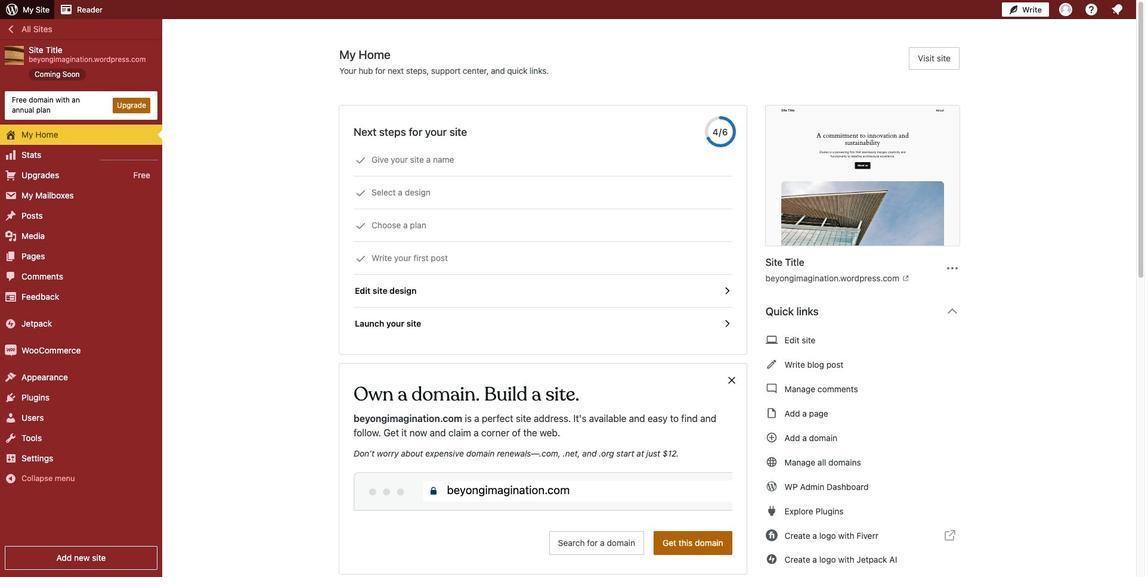 Task type: locate. For each thing, give the bounding box(es) containing it.
1 vertical spatial task enabled image
[[722, 319, 732, 329]]

task enabled image
[[722, 286, 732, 296], [722, 319, 732, 329]]

manage your notifications image
[[1110, 2, 1125, 17]]

main content
[[339, 47, 969, 577]]

3 task complete image from the top
[[356, 254, 366, 264]]

laptop image
[[766, 333, 778, 347]]

img image
[[5, 318, 17, 330], [5, 345, 17, 356]]

help image
[[1085, 2, 1099, 17]]

highest hourly views 0 image
[[101, 152, 157, 160]]

0 vertical spatial img image
[[5, 318, 17, 330]]

edit image
[[766, 357, 778, 372]]

1 vertical spatial img image
[[5, 345, 17, 356]]

2 vertical spatial task complete image
[[356, 254, 366, 264]]

0 vertical spatial task complete image
[[356, 155, 366, 166]]

progress bar
[[705, 116, 736, 147]]

0 vertical spatial task enabled image
[[722, 286, 732, 296]]

task complete image
[[356, 155, 366, 166], [356, 221, 366, 231], [356, 254, 366, 264]]

1 vertical spatial task complete image
[[356, 221, 366, 231]]

insert_drive_file image
[[766, 406, 778, 421]]

2 task enabled image from the top
[[722, 319, 732, 329]]



Task type: describe. For each thing, give the bounding box(es) containing it.
1 task complete image from the top
[[356, 155, 366, 166]]

1 img image from the top
[[5, 318, 17, 330]]

2 task complete image from the top
[[356, 221, 366, 231]]

my profile image
[[1060, 3, 1073, 16]]

launchpad checklist element
[[354, 144, 732, 340]]

mode_comment image
[[766, 382, 778, 396]]

dismiss domain name promotion image
[[726, 373, 737, 388]]

2 img image from the top
[[5, 345, 17, 356]]

1 task enabled image from the top
[[722, 286, 732, 296]]

more options for site site title image
[[946, 261, 960, 275]]

task complete image
[[356, 188, 366, 199]]



Task type: vqa. For each thing, say whether or not it's contained in the screenshot.
Launchpad Checklist element
yes



